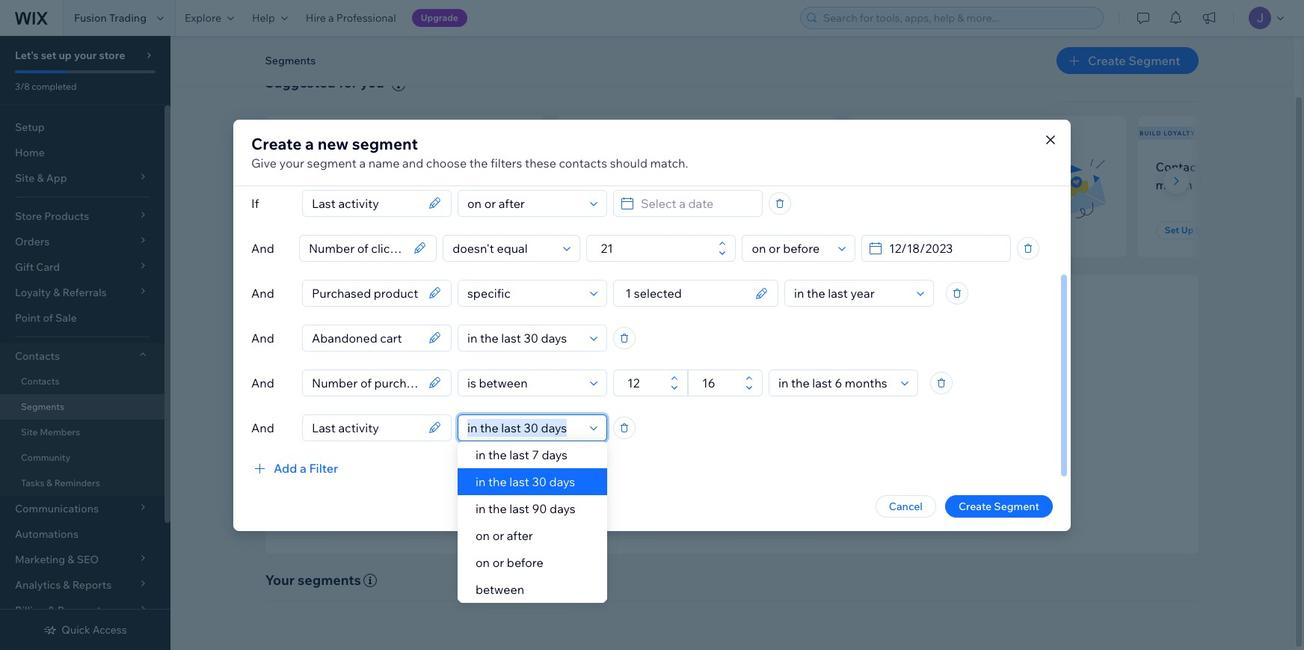 Task type: describe. For each thing, give the bounding box(es) containing it.
in for in the last 7 days
[[476, 447, 486, 462]]

you
[[361, 74, 384, 91]]

your segments
[[265, 571, 361, 589]]

2 vertical spatial to
[[604, 464, 614, 477]]

last for 30
[[510, 474, 529, 489]]

drive
[[773, 443, 798, 457]]

contacts inside create a new segment give your segment a name and choose the filters these contacts should match.
[[559, 155, 607, 170]]

contacts with a birthday th
[[1156, 159, 1305, 192]]

email inside the active email subscribers who clicked on your campaign
[[904, 159, 934, 174]]

automations link
[[0, 521, 165, 547]]

segments for segments link
[[21, 401, 64, 412]]

groups
[[659, 423, 693, 437]]

purchase
[[662, 177, 714, 192]]

reach
[[632, 401, 671, 418]]

potential customers who haven't made a purchase yet
[[574, 159, 734, 192]]

members
[[40, 426, 80, 438]]

cancel button
[[876, 495, 936, 517]]

clicked
[[865, 177, 905, 192]]

in the last 7 days
[[476, 447, 568, 462]]

suggested
[[265, 74, 336, 91]]

of inside reach the right target audience create specific groups of contacts that update automatically send personalized email campaigns to drive sales and build trust get to know your high-value customers, potential leads and more
[[695, 423, 705, 437]]

0 horizontal spatial subscribers
[[286, 129, 337, 137]]

segments link
[[0, 394, 165, 420]]

list box containing in the last 7 days
[[458, 441, 607, 603]]

a left new
[[305, 134, 314, 153]]

set up segment button for subscribed
[[283, 221, 371, 239]]

on or after
[[476, 528, 533, 543]]

on for on or before
[[476, 555, 490, 570]]

store
[[99, 49, 125, 62]]

home
[[15, 146, 45, 159]]

community
[[21, 452, 70, 463]]

Search for tools, apps, help & more... field
[[819, 7, 1099, 28]]

1 vertical spatial segment
[[307, 155, 357, 170]]

To text field
[[698, 370, 741, 395]]

in for in the last 30 days
[[476, 474, 486, 489]]

on or before
[[476, 555, 544, 570]]

4 up from the left
[[1182, 224, 1194, 236]]

filters
[[491, 155, 522, 170]]

contacts for contacts link
[[21, 376, 59, 387]]

before
[[507, 555, 544, 570]]

specific
[[618, 423, 656, 437]]

th
[[1297, 159, 1305, 174]]

send
[[583, 443, 609, 457]]

help button
[[243, 0, 297, 36]]

professional
[[336, 11, 396, 25]]

right
[[698, 401, 729, 418]]

select an option field for enter a number text field at top
[[748, 235, 834, 261]]

choose
[[426, 155, 467, 170]]

your
[[265, 571, 295, 589]]

fusion trading
[[74, 11, 147, 25]]

&
[[46, 477, 52, 488]]

create inside create a new segment give your segment a name and choose the filters these contacts should match.
[[251, 134, 302, 153]]

audience
[[774, 401, 832, 418]]

new subscribers
[[267, 129, 337, 137]]

filter
[[309, 460, 338, 475]]

a inside hire a professional link
[[328, 11, 334, 25]]

campaigns
[[705, 443, 758, 457]]

quick access
[[62, 623, 127, 637]]

subscribed
[[283, 177, 346, 192]]

30
[[532, 474, 547, 489]]

tasks & reminders link
[[0, 471, 165, 496]]

7
[[532, 447, 539, 462]]

up for subscribed
[[309, 224, 321, 236]]

set for new contacts who recently subscribed to your mailing list
[[292, 224, 307, 236]]

3/8
[[15, 81, 30, 92]]

contacts button
[[0, 343, 165, 369]]

haven't
[[574, 177, 615, 192]]

5 and from the top
[[251, 420, 274, 435]]

suggested for you
[[265, 74, 384, 91]]

create inside reach the right target audience create specific groups of contacts that update automatically send personalized email campaigns to drive sales and build trust get to know your high-value customers, potential leads and more
[[583, 423, 616, 437]]

segments for segments button
[[265, 54, 316, 67]]

recently
[[389, 159, 435, 174]]

for
[[339, 74, 358, 91]]

completed
[[32, 81, 77, 92]]

fusion
[[74, 11, 107, 25]]

the inside create a new segment give your segment a name and choose the filters these contacts should match.
[[470, 155, 488, 170]]

From text field
[[623, 370, 666, 395]]

let's
[[15, 49, 39, 62]]

a inside contacts with a birthday th
[[1237, 159, 1244, 174]]

or for after
[[493, 528, 504, 543]]

update
[[774, 423, 809, 437]]

4 set up segment from the left
[[1165, 224, 1235, 236]]

quick
[[62, 623, 90, 637]]

list
[[435, 177, 452, 192]]

days for in the last 90 days
[[550, 501, 576, 516]]

value
[[693, 464, 719, 477]]

create segment button for segments
[[1057, 47, 1199, 74]]

reach the right target audience create specific groups of contacts that update automatically send personalized email campaigns to drive sales and build trust get to know your high-value customers, potential leads and more
[[583, 401, 899, 477]]

select an option field for select options field
[[790, 280, 913, 306]]

build loyalty
[[1140, 129, 1196, 137]]

upgrade button
[[412, 9, 467, 27]]

your inside reach the right target audience create specific groups of contacts that update automatically send personalized email campaigns to drive sales and build trust get to know your high-value customers, potential leads and more
[[645, 464, 666, 477]]

up for clicked
[[891, 224, 903, 236]]

create segment button for cancel
[[945, 495, 1053, 517]]

more
[[873, 464, 899, 477]]

a left 'name'
[[359, 155, 366, 170]]

in the last 90 days
[[476, 501, 576, 516]]

automations
[[15, 527, 78, 541]]

1 vertical spatial to
[[761, 443, 771, 457]]

yet
[[717, 177, 734, 192]]

if
[[251, 196, 259, 211]]

quick access button
[[44, 623, 127, 637]]

trading
[[109, 11, 147, 25]]

and inside create a new segment give your segment a name and choose the filters these contacts should match.
[[403, 155, 424, 170]]

1 vertical spatial and
[[827, 443, 845, 457]]

or for before
[[493, 555, 504, 570]]

a inside add a filter button
[[300, 460, 307, 475]]

these
[[525, 155, 556, 170]]

segments button
[[258, 49, 323, 72]]

contacts inside new contacts who recently subscribed to your mailing list
[[311, 159, 360, 174]]

sidebar element
[[0, 36, 171, 650]]

who for your
[[363, 159, 387, 174]]

email inside reach the right target audience create specific groups of contacts that update automatically send personalized email campaigns to drive sales and build trust get to know your high-value customers, potential leads and more
[[676, 443, 702, 457]]

mailing
[[391, 177, 432, 192]]

the for target
[[674, 401, 695, 418]]

leads
[[824, 464, 850, 477]]

3 and from the top
[[251, 330, 274, 345]]

contacts inside reach the right target audience create specific groups of contacts that update automatically send personalized email campaigns to drive sales and build trust get to know your high-value customers, potential leads and more
[[708, 423, 750, 437]]

loyalty
[[1164, 129, 1196, 137]]

add a filter
[[274, 460, 338, 475]]

potential
[[778, 464, 822, 477]]

who for purchase
[[689, 159, 713, 174]]

a inside potential customers who haven't made a purchase yet
[[652, 177, 659, 192]]

set up segment button for clicked
[[865, 221, 953, 239]]

last for 90
[[510, 501, 529, 516]]

your inside new contacts who recently subscribed to your mailing list
[[363, 177, 388, 192]]



Task type: vqa. For each thing, say whether or not it's contained in the screenshot.
'My'
no



Task type: locate. For each thing, give the bounding box(es) containing it.
email right active
[[904, 159, 934, 174]]

point
[[15, 311, 41, 325]]

hire a professional link
[[297, 0, 405, 36]]

1 vertical spatial days
[[549, 474, 575, 489]]

2 horizontal spatial who
[[1005, 159, 1029, 174]]

set up segment button down clicked
[[865, 221, 953, 239]]

or
[[493, 528, 504, 543], [493, 555, 504, 570]]

up down clicked
[[891, 224, 903, 236]]

the for 7
[[488, 447, 507, 462]]

set for potential customers who haven't made a purchase yet
[[583, 224, 598, 236]]

in down in the last 7 days
[[476, 474, 486, 489]]

1 last from the top
[[510, 447, 529, 462]]

a right add
[[300, 460, 307, 475]]

to right subscribed
[[349, 177, 360, 192]]

reminders
[[54, 477, 100, 488]]

3 who from the left
[[1005, 159, 1029, 174]]

1 horizontal spatial contacts
[[559, 155, 607, 170]]

to left drive
[[761, 443, 771, 457]]

Choose a condition field
[[463, 190, 586, 216], [448, 235, 559, 261], [463, 280, 586, 306], [463, 325, 586, 350], [463, 370, 586, 395], [463, 415, 586, 440]]

in inside 'option'
[[476, 474, 486, 489]]

1 vertical spatial create segment button
[[945, 495, 1053, 517]]

community link
[[0, 445, 165, 471]]

12/18/2023 field
[[885, 235, 1006, 261]]

the up "groups"
[[674, 401, 695, 418]]

site members link
[[0, 420, 165, 445]]

1 vertical spatial last
[[510, 474, 529, 489]]

build
[[848, 443, 872, 457]]

0 horizontal spatial create segment
[[959, 499, 1040, 513]]

2 set from the left
[[583, 224, 598, 236]]

made
[[618, 177, 650, 192]]

new
[[318, 134, 349, 153]]

1 or from the top
[[493, 528, 504, 543]]

2 or from the top
[[493, 555, 504, 570]]

segments inside the sidebar element
[[21, 401, 64, 412]]

up down 'haven't'
[[600, 224, 612, 236]]

new up give
[[267, 129, 284, 137]]

4 set up segment button from the left
[[1156, 221, 1244, 239]]

up
[[59, 49, 72, 62]]

in the last 30 days
[[476, 474, 575, 489]]

setup
[[15, 120, 45, 134]]

0 horizontal spatial contacts
[[311, 159, 360, 174]]

days right '7'
[[542, 447, 568, 462]]

0 horizontal spatial segments
[[21, 401, 64, 412]]

Enter a number text field
[[596, 235, 715, 261]]

birthday
[[1246, 159, 1294, 174]]

3 up from the left
[[891, 224, 903, 236]]

last inside 'option'
[[510, 474, 529, 489]]

the left filters
[[470, 155, 488, 170]]

3 set from the left
[[874, 224, 889, 236]]

days right 90
[[550, 501, 576, 516]]

contacts
[[1156, 159, 1207, 174], [15, 349, 60, 363], [21, 376, 59, 387]]

set for active email subscribers who clicked on your campaign
[[874, 224, 889, 236]]

your down 'name'
[[363, 177, 388, 192]]

who inside the active email subscribers who clicked on your campaign
[[1005, 159, 1029, 174]]

contacts inside contacts with a birthday th
[[1156, 159, 1207, 174]]

1 vertical spatial subscribers
[[937, 159, 1003, 174]]

1 horizontal spatial who
[[689, 159, 713, 174]]

segments inside button
[[265, 54, 316, 67]]

2 and from the top
[[251, 285, 274, 300]]

active
[[865, 159, 901, 174]]

who up the purchase
[[689, 159, 713, 174]]

1 horizontal spatial create segment
[[1088, 53, 1181, 68]]

1 set from the left
[[292, 224, 307, 236]]

0 vertical spatial segment
[[352, 134, 418, 153]]

1 horizontal spatial and
[[827, 443, 845, 457]]

subscribers up the campaign
[[937, 159, 1003, 174]]

on
[[908, 177, 922, 192], [476, 528, 490, 543], [476, 555, 490, 570]]

hire
[[306, 11, 326, 25]]

1 set up segment from the left
[[292, 224, 362, 236]]

days for in the last 30 days
[[549, 474, 575, 489]]

should
[[610, 155, 648, 170]]

4 set from the left
[[1165, 224, 1180, 236]]

2 in from the top
[[476, 474, 486, 489]]

0 horizontal spatial to
[[349, 177, 360, 192]]

who up the campaign
[[1005, 159, 1029, 174]]

new up subscribed
[[283, 159, 308, 174]]

up down subscribed
[[309, 224, 321, 236]]

0 vertical spatial create segment
[[1088, 53, 1181, 68]]

segment up 'name'
[[352, 134, 418, 153]]

1 horizontal spatial create segment button
[[1057, 47, 1199, 74]]

in the last 30 days option
[[458, 468, 607, 495]]

3 set up segment button from the left
[[865, 221, 953, 239]]

0 vertical spatial on
[[908, 177, 922, 192]]

build
[[1140, 129, 1162, 137]]

a right with
[[1237, 159, 1244, 174]]

who left recently
[[363, 159, 387, 174]]

on left after
[[476, 528, 490, 543]]

set
[[41, 49, 56, 62]]

sale
[[55, 311, 77, 325]]

in up the in the last 30 days
[[476, 447, 486, 462]]

your inside the active email subscribers who clicked on your campaign
[[925, 177, 950, 192]]

0 vertical spatial days
[[542, 447, 568, 462]]

set up segment button down subscribed
[[283, 221, 371, 239]]

name
[[369, 155, 400, 170]]

1 vertical spatial contacts
[[15, 349, 60, 363]]

set up segment down subscribed
[[292, 224, 362, 236]]

1 vertical spatial create segment
[[959, 499, 1040, 513]]

0 vertical spatial contacts
[[1156, 159, 1207, 174]]

and
[[403, 155, 424, 170], [827, 443, 845, 457], [852, 464, 871, 477]]

on right clicked
[[908, 177, 922, 192]]

segments
[[265, 54, 316, 67], [21, 401, 64, 412]]

1 set up segment button from the left
[[283, 221, 371, 239]]

the down in the last 7 days
[[488, 474, 507, 489]]

segments up suggested
[[265, 54, 316, 67]]

2 vertical spatial select an option field
[[774, 370, 897, 395]]

point of sale link
[[0, 305, 165, 331]]

to inside new contacts who recently subscribed to your mailing list
[[349, 177, 360, 192]]

a down customers
[[652, 177, 659, 192]]

sales
[[800, 443, 825, 457]]

set up segment button for made
[[574, 221, 662, 239]]

add
[[274, 460, 297, 475]]

1 up from the left
[[309, 224, 321, 236]]

and for select an option "field" to the bottom
[[251, 375, 274, 390]]

up down contacts with a birthday th
[[1182, 224, 1194, 236]]

of
[[43, 311, 53, 325], [695, 423, 705, 437]]

segments up site members
[[21, 401, 64, 412]]

1 and from the top
[[251, 240, 274, 255]]

0 vertical spatial last
[[510, 447, 529, 462]]

to right get
[[604, 464, 614, 477]]

customers,
[[722, 464, 776, 477]]

1 vertical spatial email
[[676, 443, 702, 457]]

your
[[74, 49, 97, 62], [279, 155, 304, 170], [363, 177, 388, 192], [925, 177, 950, 192], [645, 464, 666, 477]]

trust
[[875, 443, 898, 457]]

contacts for contacts dropdown button
[[15, 349, 60, 363]]

and
[[251, 240, 274, 255], [251, 285, 274, 300], [251, 330, 274, 345], [251, 375, 274, 390], [251, 420, 274, 435]]

on inside the active email subscribers who clicked on your campaign
[[908, 177, 922, 192]]

let's set up your store
[[15, 49, 125, 62]]

that
[[752, 423, 772, 437]]

1 vertical spatial new
[[283, 159, 308, 174]]

list box
[[458, 441, 607, 603]]

0 vertical spatial of
[[43, 311, 53, 325]]

0 horizontal spatial email
[[676, 443, 702, 457]]

in
[[476, 447, 486, 462], [476, 474, 486, 489], [476, 501, 486, 516]]

tasks & reminders
[[21, 477, 100, 488]]

new
[[267, 129, 284, 137], [283, 159, 308, 174]]

0 horizontal spatial who
[[363, 159, 387, 174]]

email
[[904, 159, 934, 174], [676, 443, 702, 457]]

your left the campaign
[[925, 177, 950, 192]]

2 horizontal spatial contacts
[[708, 423, 750, 437]]

who inside potential customers who haven't made a purchase yet
[[689, 159, 713, 174]]

last left 30
[[510, 474, 529, 489]]

1 horizontal spatial email
[[904, 159, 934, 174]]

set up segment for clicked
[[874, 224, 944, 236]]

new inside new contacts who recently subscribed to your mailing list
[[283, 159, 308, 174]]

contacts up 'haven't'
[[559, 155, 607, 170]]

contacts down new
[[311, 159, 360, 174]]

0 vertical spatial segments
[[265, 54, 316, 67]]

the for 30
[[488, 474, 507, 489]]

the
[[470, 155, 488, 170], [674, 401, 695, 418], [488, 447, 507, 462], [488, 474, 507, 489], [488, 501, 507, 516]]

90
[[532, 501, 547, 516]]

1 vertical spatial select an option field
[[790, 280, 913, 306]]

3/8 completed
[[15, 81, 77, 92]]

contacts down contacts dropdown button
[[21, 376, 59, 387]]

0 vertical spatial select an option field
[[748, 235, 834, 261]]

days inside in the last 30 days 'option'
[[549, 474, 575, 489]]

segment down new
[[307, 155, 357, 170]]

1 horizontal spatial subscribers
[[937, 159, 1003, 174]]

0 vertical spatial subscribers
[[286, 129, 337, 137]]

days right 30
[[549, 474, 575, 489]]

of left sale
[[43, 311, 53, 325]]

2 vertical spatial last
[[510, 501, 529, 516]]

access
[[93, 623, 127, 637]]

0 vertical spatial or
[[493, 528, 504, 543]]

email up 'high-'
[[676, 443, 702, 457]]

3 in from the top
[[476, 501, 486, 516]]

high-
[[669, 464, 693, 477]]

set up segment button down "made"
[[574, 221, 662, 239]]

0 horizontal spatial create segment button
[[945, 495, 1053, 517]]

0 horizontal spatial of
[[43, 311, 53, 325]]

Select an option field
[[748, 235, 834, 261], [790, 280, 913, 306], [774, 370, 897, 395]]

your down personalized
[[645, 464, 666, 477]]

the up "on or after"
[[488, 501, 507, 516]]

or left after
[[493, 528, 504, 543]]

get
[[583, 464, 601, 477]]

last for 7
[[510, 447, 529, 462]]

0 horizontal spatial and
[[403, 155, 424, 170]]

of inside the point of sale 'link'
[[43, 311, 53, 325]]

3 last from the top
[[510, 501, 529, 516]]

subscribers down suggested
[[286, 129, 337, 137]]

setup link
[[0, 114, 165, 140]]

and for select an option "field" associated with select options field
[[251, 285, 274, 300]]

set up segment
[[292, 224, 362, 236], [583, 224, 653, 236], [874, 224, 944, 236], [1165, 224, 1235, 236]]

home link
[[0, 140, 165, 165]]

last left '7'
[[510, 447, 529, 462]]

contacts link
[[0, 369, 165, 394]]

3 set up segment from the left
[[874, 224, 944, 236]]

your right give
[[279, 155, 304, 170]]

set up segment down contacts with a birthday th
[[1165, 224, 1235, 236]]

segment
[[1129, 53, 1181, 68], [323, 224, 362, 236], [614, 224, 653, 236], [905, 224, 944, 236], [1196, 224, 1235, 236], [994, 499, 1040, 513]]

new for new contacts who recently subscribed to your mailing list
[[283, 159, 308, 174]]

customers
[[627, 159, 687, 174]]

on up between at bottom
[[476, 555, 490, 570]]

who inside new contacts who recently subscribed to your mailing list
[[363, 159, 387, 174]]

last left 90
[[510, 501, 529, 516]]

2 who from the left
[[689, 159, 713, 174]]

2 set up segment button from the left
[[574, 221, 662, 239]]

last
[[510, 447, 529, 462], [510, 474, 529, 489], [510, 501, 529, 516]]

0 vertical spatial in
[[476, 447, 486, 462]]

0 vertical spatial to
[[349, 177, 360, 192]]

the left '7'
[[488, 447, 507, 462]]

set up segment for subscribed
[[292, 224, 362, 236]]

2 vertical spatial on
[[476, 555, 490, 570]]

1 vertical spatial segments
[[21, 401, 64, 412]]

2 up from the left
[[600, 224, 612, 236]]

0 vertical spatial create segment button
[[1057, 47, 1199, 74]]

the inside reach the right target audience create specific groups of contacts that update automatically send personalized email campaigns to drive sales and build trust get to know your high-value customers, potential leads and more
[[674, 401, 695, 418]]

2 horizontal spatial to
[[761, 443, 771, 457]]

1 horizontal spatial of
[[695, 423, 705, 437]]

point of sale
[[15, 311, 77, 325]]

2 vertical spatial in
[[476, 501, 486, 516]]

2 vertical spatial contacts
[[21, 376, 59, 387]]

contacts up campaigns
[[708, 423, 750, 437]]

up for made
[[600, 224, 612, 236]]

1 horizontal spatial segments
[[265, 54, 316, 67]]

None field
[[307, 190, 424, 216], [304, 235, 409, 261], [307, 280, 424, 306], [307, 325, 424, 350], [307, 370, 424, 395], [307, 415, 424, 440], [307, 190, 424, 216], [304, 235, 409, 261], [307, 280, 424, 306], [307, 325, 424, 350], [307, 370, 424, 395], [307, 415, 424, 440]]

on for on or after
[[476, 528, 490, 543]]

in up "on or after"
[[476, 501, 486, 516]]

2 last from the top
[[510, 474, 529, 489]]

give
[[251, 155, 277, 170]]

your inside the sidebar element
[[74, 49, 97, 62]]

2 vertical spatial days
[[550, 501, 576, 516]]

and up mailing
[[403, 155, 424, 170]]

0 vertical spatial and
[[403, 155, 424, 170]]

set up segment down clicked
[[874, 224, 944, 236]]

contacts down point of sale
[[15, 349, 60, 363]]

active email subscribers who clicked on your campaign
[[865, 159, 1029, 192]]

contacts inside dropdown button
[[15, 349, 60, 363]]

and for select an option "field" for enter a number text field at top
[[251, 240, 274, 255]]

segments
[[298, 571, 361, 589]]

contacts down loyalty
[[1156, 159, 1207, 174]]

1 in from the top
[[476, 447, 486, 462]]

and down build
[[852, 464, 871, 477]]

list containing new contacts who recently subscribed to your mailing list
[[262, 116, 1305, 257]]

2 vertical spatial and
[[852, 464, 871, 477]]

your right up
[[74, 49, 97, 62]]

and up "leads"
[[827, 443, 845, 457]]

set up segment down "made"
[[583, 224, 653, 236]]

0 vertical spatial email
[[904, 159, 934, 174]]

in for in the last 90 days
[[476, 501, 486, 516]]

1 vertical spatial or
[[493, 555, 504, 570]]

help
[[252, 11, 275, 25]]

explore
[[185, 11, 221, 25]]

your inside create a new segment give your segment a name and choose the filters these contacts should match.
[[279, 155, 304, 170]]

2 horizontal spatial and
[[852, 464, 871, 477]]

1 who from the left
[[363, 159, 387, 174]]

of down right
[[695, 423, 705, 437]]

1 vertical spatial in
[[476, 474, 486, 489]]

the inside 'option'
[[488, 474, 507, 489]]

a right "hire" in the left of the page
[[328, 11, 334, 25]]

between
[[476, 582, 524, 597]]

list
[[262, 116, 1305, 257]]

Select options field
[[619, 280, 751, 306]]

set up segment for made
[[583, 224, 653, 236]]

4 and from the top
[[251, 375, 274, 390]]

after
[[507, 528, 533, 543]]

set up segment button down contacts with a birthday th
[[1156, 221, 1244, 239]]

tasks
[[21, 477, 44, 488]]

0 vertical spatial new
[[267, 129, 284, 137]]

personalized
[[611, 443, 674, 457]]

the for 90
[[488, 501, 507, 516]]

new for new subscribers
[[267, 129, 284, 137]]

2 set up segment from the left
[[583, 224, 653, 236]]

site members
[[21, 426, 80, 438]]

create
[[1088, 53, 1126, 68], [251, 134, 302, 153], [583, 423, 616, 437], [959, 499, 992, 513]]

with
[[1210, 159, 1234, 174]]

create a new segment give your segment a name and choose the filters these contacts should match.
[[251, 134, 688, 170]]

1 vertical spatial on
[[476, 528, 490, 543]]

days for in the last 7 days
[[542, 447, 568, 462]]

days
[[542, 447, 568, 462], [549, 474, 575, 489], [550, 501, 576, 516]]

or left before
[[493, 555, 504, 570]]

Select a date field
[[637, 190, 758, 216]]

1 horizontal spatial to
[[604, 464, 614, 477]]

1 vertical spatial of
[[695, 423, 705, 437]]

subscribers inside the active email subscribers who clicked on your campaign
[[937, 159, 1003, 174]]



